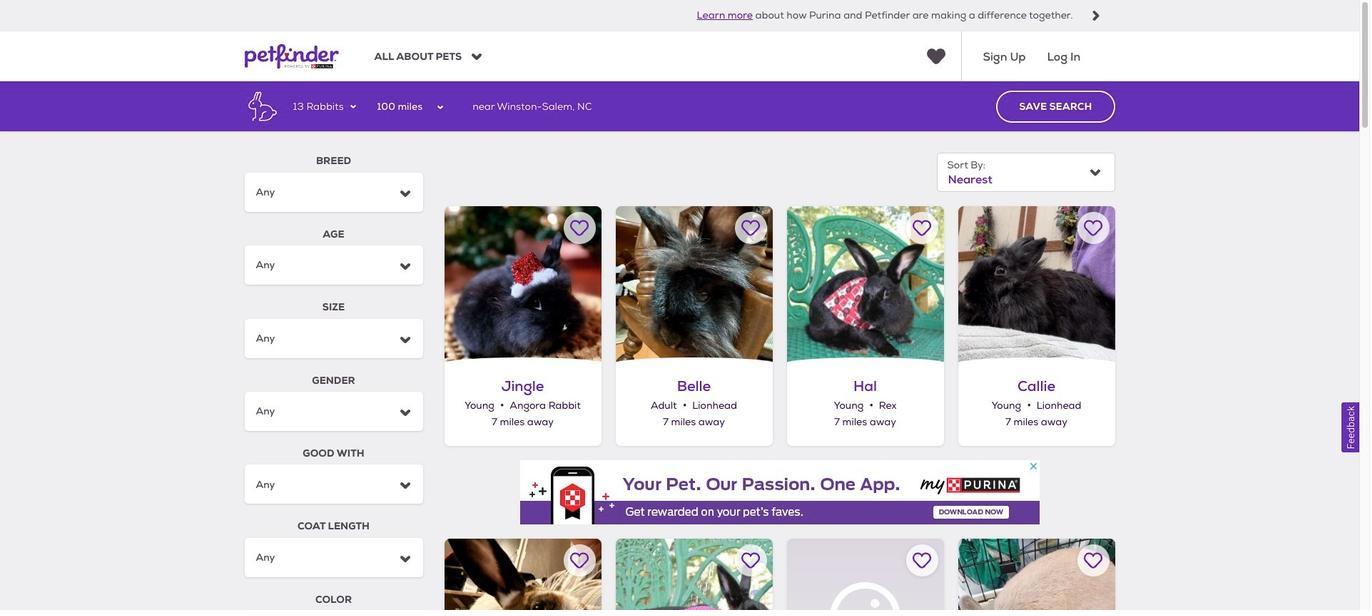 Task type: vqa. For each thing, say whether or not it's contained in the screenshot.
Belle, adoptable Rabbit, Adult Female Lionhead, 7 miles away. image
yes



Task type: locate. For each thing, give the bounding box(es) containing it.
nyla, adoptable rabbit, young female lionhead, 53 miles away. image
[[958, 539, 1115, 610]]

betty, adoptable rabbit, adult female rex mix, 7 miles away. image
[[616, 539, 773, 610]]

main content
[[0, 82, 1360, 610]]

jingle, adoptable rabbit, young male angora rabbit, 7 miles away. image
[[444, 207, 601, 364]]

hal, adoptable rabbit, young male rex, 7 miles away. image
[[787, 207, 944, 364]]



Task type: describe. For each thing, give the bounding box(es) containing it.
maple, adoptable rabbit, adult female rex mix, 7 miles away. image
[[444, 539, 601, 610]]

winnie, adoptable rabbit, young male american, 18 miles away. image
[[787, 539, 944, 610]]

belle, adoptable rabbit, adult female lionhead, 7 miles away. image
[[616, 207, 773, 364]]

petfinder home image
[[244, 32, 339, 82]]

callie, adoptable rabbit, young female lionhead, 7 miles away. image
[[958, 207, 1115, 364]]

advertisement element
[[520, 460, 1039, 525]]



